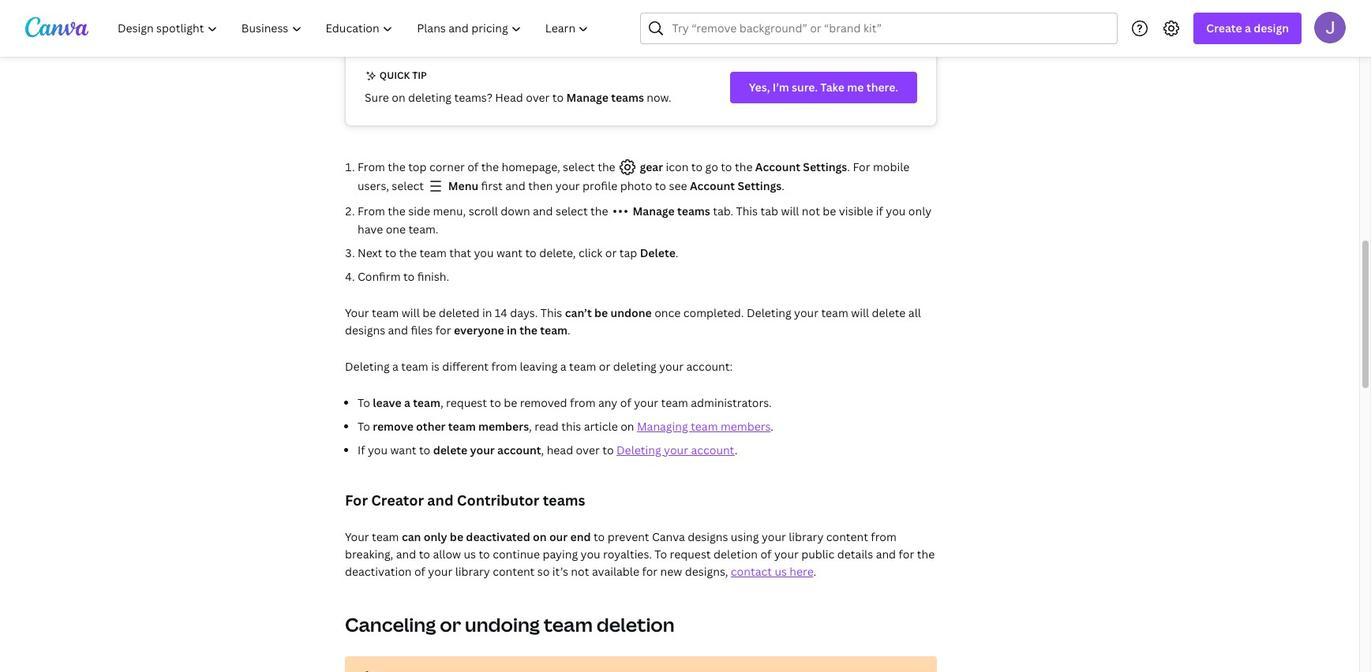 Task type: locate. For each thing, give the bounding box(es) containing it.
to left removed
[[490, 396, 501, 411]]

top
[[408, 160, 427, 175]]

public
[[802, 547, 835, 562]]

0 horizontal spatial want
[[390, 443, 417, 458]]

0 horizontal spatial manage
[[567, 90, 609, 105]]

to up if
[[358, 419, 370, 434]]

account:
[[687, 359, 733, 374]]

. left mobile
[[847, 160, 850, 175]]

members
[[478, 419, 529, 434], [721, 419, 771, 434]]

to left delete,
[[525, 246, 537, 261]]

0 horizontal spatial only
[[424, 530, 447, 545]]

1 horizontal spatial settings
[[803, 160, 847, 175]]

1 horizontal spatial on
[[533, 530, 547, 545]]

0 vertical spatial not
[[802, 204, 820, 219]]

1 from from the top
[[358, 160, 385, 175]]

not right it's
[[571, 565, 589, 580]]

contact us here .
[[731, 565, 817, 580]]

quick
[[380, 69, 410, 82]]

1 members from the left
[[478, 419, 529, 434]]

from left any
[[570, 396, 596, 411]]

account
[[498, 443, 541, 458], [691, 443, 735, 458]]

your
[[345, 306, 369, 321], [345, 530, 369, 545]]

1 horizontal spatial over
[[576, 443, 600, 458]]

account down go
[[690, 178, 735, 193]]

to down canva
[[655, 547, 667, 562]]

team inside "once completed. deleting your team will delete all designs and files for"
[[822, 306, 849, 321]]

sure
[[365, 90, 389, 105]]

to left the leave
[[358, 396, 370, 411]]

you
[[886, 204, 906, 219], [474, 246, 494, 261], [368, 443, 388, 458], [581, 547, 601, 562]]

0 horizontal spatial this
[[541, 306, 562, 321]]

1 horizontal spatial library
[[789, 530, 824, 545]]

request inside to prevent canva designs using your library content from breaking, and to allow us to continue paying you royalties. to request deletion of your public details and for the deactivation of your library content so it's not available for new designs,
[[670, 547, 711, 562]]

and
[[506, 178, 526, 193], [533, 204, 553, 219], [388, 323, 408, 338], [427, 491, 454, 510], [396, 547, 416, 562], [876, 547, 896, 562]]

us left the 'here'
[[775, 565, 787, 580]]

to inside to prevent canva designs using your library content from breaking, and to allow us to continue paying you royalties. to request deletion of your public details and for the deactivation of your library content so it's not available for new designs,
[[655, 547, 667, 562]]

us
[[464, 547, 476, 562], [775, 565, 787, 580]]

1 horizontal spatial only
[[909, 204, 932, 219]]

on right sure
[[392, 90, 406, 105]]

teams
[[611, 90, 644, 105], [678, 204, 710, 219], [543, 491, 586, 510]]

the
[[388, 160, 406, 175], [481, 160, 499, 175], [598, 160, 616, 175], [735, 160, 753, 175], [388, 204, 406, 219], [591, 204, 608, 219], [399, 246, 417, 261], [520, 323, 538, 338], [917, 547, 935, 562]]

from up have
[[358, 204, 385, 219]]

1 vertical spatial want
[[390, 443, 417, 458]]

deleting down "once completed. deleting your team will delete all designs and files for"
[[613, 359, 657, 374]]

first
[[481, 178, 503, 193]]

1 vertical spatial library
[[455, 565, 490, 580]]

0 vertical spatial for
[[436, 323, 451, 338]]

1 horizontal spatial for
[[642, 565, 658, 580]]

0 horizontal spatial on
[[392, 90, 406, 105]]

deleting right completed.
[[747, 306, 792, 321]]

1 horizontal spatial this
[[736, 204, 758, 219]]

1 vertical spatial deleting
[[613, 359, 657, 374]]

1 horizontal spatial teams
[[611, 90, 644, 105]]

1 vertical spatial request
[[670, 547, 711, 562]]

select down 'top'
[[392, 178, 424, 193]]

1 vertical spatial or
[[599, 359, 611, 374]]

1 horizontal spatial account
[[756, 160, 801, 175]]

2 from from the top
[[358, 204, 385, 219]]

the right details on the right of the page
[[917, 547, 935, 562]]

days.
[[510, 306, 538, 321]]

from for from the side menu, scroll down and select the
[[358, 204, 385, 219]]

2 vertical spatial select
[[556, 204, 588, 219]]

of
[[468, 160, 479, 175], [620, 396, 632, 411], [761, 547, 772, 562], [414, 565, 426, 580]]

0 horizontal spatial account
[[690, 178, 735, 193]]

using
[[731, 530, 759, 545]]

or left tap
[[605, 246, 617, 261]]

0 horizontal spatial library
[[455, 565, 490, 580]]

that
[[449, 246, 471, 261]]

1 horizontal spatial members
[[721, 419, 771, 434]]

delete
[[872, 306, 906, 321], [433, 443, 468, 458]]

0 vertical spatial delete
[[872, 306, 906, 321]]

the up one
[[388, 204, 406, 219]]

1 vertical spatial ,
[[529, 419, 532, 434]]

0 vertical spatial want
[[497, 246, 523, 261]]

. inside . for mobile users, select
[[847, 160, 850, 175]]

continue
[[493, 547, 540, 562]]

0 vertical spatial deletion
[[714, 547, 758, 562]]

for left 'new'
[[642, 565, 658, 580]]

. for mobile users, select
[[358, 160, 910, 193]]

account
[[756, 160, 801, 175], [690, 178, 735, 193]]

here
[[790, 565, 814, 580]]

will up files
[[402, 306, 420, 321]]

0 vertical spatial on
[[392, 90, 406, 105]]

request up designs,
[[670, 547, 711, 562]]

0 horizontal spatial members
[[478, 419, 529, 434]]

of up menu
[[468, 160, 479, 175]]

delete down other
[[433, 443, 468, 458]]

for
[[853, 160, 871, 175], [345, 491, 368, 510]]

0 horizontal spatial for
[[345, 491, 368, 510]]

read
[[535, 419, 559, 434]]

next
[[358, 246, 382, 261]]

1 vertical spatial designs
[[688, 530, 728, 545]]

members left the read
[[478, 419, 529, 434]]

for right details on the right of the page
[[899, 547, 915, 562]]

0 horizontal spatial designs
[[345, 323, 385, 338]]

for left 'creator'
[[345, 491, 368, 510]]

if
[[358, 443, 365, 458]]

to for to leave a team , request to be removed from any of your team administrators.
[[358, 396, 370, 411]]

1 horizontal spatial delete
[[872, 306, 906, 321]]

remove
[[373, 419, 414, 434]]

deleting down tip at the left of page
[[408, 90, 452, 105]]

mobile
[[873, 160, 910, 175]]

for left mobile
[[853, 160, 871, 175]]

be left removed
[[504, 396, 517, 411]]

to left go
[[692, 160, 703, 175]]

1 horizontal spatial manage
[[633, 204, 675, 219]]

deletion down using
[[714, 547, 758, 562]]

1 vertical spatial over
[[576, 443, 600, 458]]

your down the confirm
[[345, 306, 369, 321]]

delete left "all"
[[872, 306, 906, 321]]

settings
[[803, 160, 847, 175], [738, 178, 782, 193]]

scroll
[[469, 204, 498, 219]]

of right any
[[620, 396, 632, 411]]

this left the tab
[[736, 204, 758, 219]]

1 account from the left
[[498, 443, 541, 458]]

1 vertical spatial to
[[358, 419, 370, 434]]

2 your from the top
[[345, 530, 369, 545]]

2 vertical spatial to
[[655, 547, 667, 562]]

to remove other team members , read this article on managing team members .
[[358, 419, 774, 434]]

1 vertical spatial delete
[[433, 443, 468, 458]]

from up details on the right of the page
[[871, 530, 897, 545]]

Try "remove background" or "brand kit" search field
[[672, 13, 1108, 43]]

deleting
[[408, 90, 452, 105], [613, 359, 657, 374]]

1 vertical spatial deletion
[[597, 612, 675, 638]]

for right files
[[436, 323, 451, 338]]

0 vertical spatial to
[[358, 396, 370, 411]]

0 vertical spatial manage
[[567, 90, 609, 105]]

you right "that"
[[474, 246, 494, 261]]

the left 'top'
[[388, 160, 406, 175]]

0 horizontal spatial delete
[[433, 443, 468, 458]]

0 vertical spatial from
[[492, 359, 517, 374]]

1 vertical spatial in
[[507, 323, 517, 338]]

2 horizontal spatial deleting
[[747, 306, 792, 321]]

1 vertical spatial for
[[345, 491, 368, 510]]

. down can't
[[568, 323, 571, 338]]

this left can't
[[541, 306, 562, 321]]

a left design
[[1245, 21, 1252, 36]]

then
[[528, 178, 553, 193]]

request down different
[[446, 396, 487, 411]]

menu
[[448, 178, 479, 193]]

if
[[876, 204, 884, 219]]

library down allow
[[455, 565, 490, 580]]

new
[[661, 565, 682, 580]]

will
[[781, 204, 799, 219], [402, 306, 420, 321], [851, 306, 869, 321]]

over
[[526, 90, 550, 105], [576, 443, 600, 458]]

1 vertical spatial your
[[345, 530, 369, 545]]

you right if
[[368, 443, 388, 458]]

yes,
[[749, 80, 770, 95]]

, up other
[[441, 396, 443, 411]]

files
[[411, 323, 433, 338]]

your up breaking,
[[345, 530, 369, 545]]

0 horizontal spatial not
[[571, 565, 589, 580]]

2 horizontal spatial for
[[899, 547, 915, 562]]

designs inside "once completed. deleting your team will delete all designs and files for"
[[345, 323, 385, 338]]

want down remove on the bottom left of page
[[390, 443, 417, 458]]

in down 14 on the top
[[507, 323, 517, 338]]

a right leaving
[[561, 359, 567, 374]]

.
[[847, 160, 850, 175], [782, 178, 785, 193], [676, 246, 679, 261], [568, 323, 571, 338], [771, 419, 774, 434], [735, 443, 738, 458], [814, 565, 817, 580]]

2 vertical spatial for
[[642, 565, 658, 580]]

canva
[[652, 530, 685, 545]]

0 vertical spatial for
[[853, 160, 871, 175]]

to right end
[[594, 530, 605, 545]]

2 vertical spatial teams
[[543, 491, 586, 510]]

1 vertical spatial only
[[424, 530, 447, 545]]

designs up designs,
[[688, 530, 728, 545]]

royalties.
[[603, 547, 652, 562]]

deletion
[[714, 547, 758, 562], [597, 612, 675, 638]]

your team can only be deactivated on our end
[[345, 530, 591, 545]]

delete inside "once completed. deleting your team will delete all designs and files for"
[[872, 306, 906, 321]]

0 horizontal spatial deletion
[[597, 612, 675, 638]]

1 horizontal spatial deleting
[[617, 443, 661, 458]]

article
[[584, 419, 618, 434]]

deleting up the leave
[[345, 359, 390, 374]]

, left head
[[541, 443, 544, 458]]

a inside dropdown button
[[1245, 21, 1252, 36]]

designs inside to prevent canva designs using your library content from breaking, and to allow us to continue paying you royalties. to request deletion of your public details and for the deactivation of your library content so it's not available for new designs,
[[688, 530, 728, 545]]

0 horizontal spatial deleting
[[408, 90, 452, 105]]

from
[[358, 160, 385, 175], [358, 204, 385, 219]]

canceling
[[345, 612, 436, 638]]

only right "if" at the top of page
[[909, 204, 932, 219]]

content up details on the right of the page
[[827, 530, 869, 545]]

1 vertical spatial from
[[570, 396, 596, 411]]

will left "all"
[[851, 306, 869, 321]]

only
[[909, 204, 932, 219], [424, 530, 447, 545]]

profile
[[583, 178, 618, 193]]

confirm to finish.
[[358, 269, 449, 284]]

2 horizontal spatial teams
[[678, 204, 710, 219]]

settings up visible
[[803, 160, 847, 175]]

this inside tab. this tab will not be visible if you only have one team.
[[736, 204, 758, 219]]

deleting inside "once completed. deleting your team will delete all designs and files for"
[[747, 306, 792, 321]]

account up the tab
[[756, 160, 801, 175]]

on right article
[[621, 419, 634, 434]]

be
[[823, 204, 837, 219], [423, 306, 436, 321], [595, 306, 608, 321], [504, 396, 517, 411], [450, 530, 464, 545]]

managing
[[637, 419, 688, 434]]

be left visible
[[823, 204, 837, 219]]

only up allow
[[424, 530, 447, 545]]

1 vertical spatial from
[[358, 204, 385, 219]]

from left leaving
[[492, 359, 517, 374]]

0 horizontal spatial settings
[[738, 178, 782, 193]]

select for from the side menu, scroll down and select the
[[556, 204, 588, 219]]

or left undoing on the bottom
[[440, 612, 461, 638]]

1 vertical spatial for
[[899, 547, 915, 562]]

settings down gear icon to go to the account settings
[[738, 178, 782, 193]]

manage left now. in the left top of the page
[[567, 90, 609, 105]]

and left files
[[388, 323, 408, 338]]

designs
[[345, 323, 385, 338], [688, 530, 728, 545]]

0 vertical spatial your
[[345, 306, 369, 321]]

over down article
[[576, 443, 600, 458]]

library up 'public'
[[789, 530, 824, 545]]

1 horizontal spatial ,
[[529, 419, 532, 434]]

1 vertical spatial not
[[571, 565, 589, 580]]

0 vertical spatial deleting
[[747, 306, 792, 321]]

tab
[[761, 204, 779, 219]]

1 horizontal spatial from
[[570, 396, 596, 411]]

take
[[821, 80, 845, 95]]

0 vertical spatial select
[[563, 160, 595, 175]]

your inside "once completed. deleting your team will delete all designs and files for"
[[794, 306, 819, 321]]

0 horizontal spatial in
[[482, 306, 492, 321]]

teams?
[[454, 90, 493, 105]]

1 vertical spatial settings
[[738, 178, 782, 193]]

1 your from the top
[[345, 306, 369, 321]]

next to the team that you want to delete, click or tap delete .
[[358, 246, 679, 261]]

from
[[492, 359, 517, 374], [570, 396, 596, 411], [871, 530, 897, 545]]

canceling or undoing team deletion
[[345, 612, 675, 638]]

have
[[358, 222, 383, 237]]

team.
[[409, 222, 439, 237]]

only inside tab. this tab will not be visible if you only have one team.
[[909, 204, 932, 219]]

you down end
[[581, 547, 601, 562]]

,
[[441, 396, 443, 411], [529, 419, 532, 434], [541, 443, 544, 458]]

1 vertical spatial content
[[493, 565, 535, 580]]

select down the profile
[[556, 204, 588, 219]]

request
[[446, 396, 487, 411], [670, 547, 711, 562]]

0 horizontal spatial over
[[526, 90, 550, 105]]

side
[[408, 204, 430, 219]]

2 account from the left
[[691, 443, 735, 458]]

2 horizontal spatial from
[[871, 530, 897, 545]]

end
[[571, 530, 591, 545]]

and right 'creator'
[[427, 491, 454, 510]]

in left 14 on the top
[[482, 306, 492, 321]]

you right "if" at the top of page
[[886, 204, 906, 219]]

deleting down managing
[[617, 443, 661, 458]]

or up any
[[599, 359, 611, 374]]

managing team members link
[[637, 419, 771, 434]]

deletion down available
[[597, 612, 675, 638]]

2 horizontal spatial on
[[621, 419, 634, 434]]

1 horizontal spatial for
[[853, 160, 871, 175]]

on left our
[[533, 530, 547, 545]]

deleting
[[747, 306, 792, 321], [345, 359, 390, 374], [617, 443, 661, 458]]

from inside to prevent canva designs using your library content from breaking, and to allow us to continue paying you royalties. to request deletion of your public details and for the deactivation of your library content so it's not available for new designs,
[[871, 530, 897, 545]]

1 vertical spatial select
[[392, 178, 424, 193]]

select for from the top corner of the homepage, select the
[[563, 160, 595, 175]]

0 vertical spatial this
[[736, 204, 758, 219]]

removed
[[520, 396, 567, 411]]

there.
[[867, 80, 899, 95]]

0 vertical spatial designs
[[345, 323, 385, 338]]

0 vertical spatial only
[[909, 204, 932, 219]]



Task type: describe. For each thing, give the bounding box(es) containing it.
top level navigation element
[[107, 13, 603, 44]]

to leave a team , request to be removed from any of your team administrators.
[[358, 396, 772, 411]]

for inside . for mobile users, select
[[853, 160, 871, 175]]

deleting your account link
[[617, 443, 735, 458]]

down
[[501, 204, 530, 219]]

0 horizontal spatial content
[[493, 565, 535, 580]]

deactivation
[[345, 565, 412, 580]]

2 vertical spatial ,
[[541, 443, 544, 458]]

the down the days.
[[520, 323, 538, 338]]

menu,
[[433, 204, 466, 219]]

you inside to prevent canva designs using your library content from breaking, and to allow us to continue paying you royalties. to request deletion of your public details and for the deactivation of your library content so it's not available for new designs,
[[581, 547, 601, 562]]

photo
[[620, 178, 652, 193]]

yes, i'm sure. take me there. link
[[730, 72, 918, 103]]

0 horizontal spatial request
[[446, 396, 487, 411]]

create
[[1207, 21, 1243, 36]]

. down "administrators."
[[771, 419, 774, 434]]

of down can
[[414, 565, 426, 580]]

gear
[[640, 160, 663, 175]]

0 vertical spatial in
[[482, 306, 492, 321]]

to prevent canva designs using your library content from breaking, and to allow us to continue paying you royalties. to request deletion of your public details and for the deactivation of your library content so it's not available for new designs,
[[345, 530, 935, 580]]

allow
[[433, 547, 461, 562]]

your team will be deleted in 14 days. this can't be undone
[[345, 306, 652, 321]]

be up allow
[[450, 530, 464, 545]]

confirm
[[358, 269, 401, 284]]

it's
[[553, 565, 568, 580]]

of up contact us here link
[[761, 547, 772, 562]]

the up first
[[481, 160, 499, 175]]

one
[[386, 222, 406, 237]]

1 horizontal spatial content
[[827, 530, 869, 545]]

from for from the top corner of the homepage, select the
[[358, 160, 385, 175]]

for inside "once completed. deleting your team will delete all designs and files for"
[[436, 323, 451, 338]]

gear icon to go to the account settings
[[640, 160, 847, 175]]

now.
[[647, 90, 672, 105]]

be up files
[[423, 306, 436, 321]]

1 vertical spatial us
[[775, 565, 787, 580]]

undone
[[611, 306, 652, 321]]

icon
[[666, 160, 689, 175]]

and right first
[[506, 178, 526, 193]]

0 horizontal spatial ,
[[441, 396, 443, 411]]

0 vertical spatial account
[[756, 160, 801, 175]]

tip
[[412, 69, 427, 82]]

14
[[495, 306, 508, 321]]

a right the leave
[[404, 396, 410, 411]]

to down other
[[419, 443, 431, 458]]

different
[[442, 359, 489, 374]]

0 vertical spatial settings
[[803, 160, 847, 175]]

i'm
[[773, 80, 789, 95]]

0 horizontal spatial teams
[[543, 491, 586, 510]]

available
[[592, 565, 640, 580]]

contributor
[[457, 491, 540, 510]]

click
[[579, 246, 603, 261]]

deleting a team is different from leaving a team or deleting your account:
[[345, 359, 733, 374]]

menu first and then your profile photo to see account settings .
[[446, 178, 785, 193]]

jacob simon image
[[1315, 11, 1346, 43]]

not inside to prevent canva designs using your library content from breaking, and to allow us to continue paying you royalties. to request deletion of your public details and for the deactivation of your library content so it's not available for new designs,
[[571, 565, 589, 580]]

will inside tab. this tab will not be visible if you only have one team.
[[781, 204, 799, 219]]

see
[[669, 178, 687, 193]]

be right can't
[[595, 306, 608, 321]]

so
[[538, 565, 550, 580]]

2 vertical spatial on
[[533, 530, 547, 545]]

and inside "once completed. deleting your team will delete all designs and files for"
[[388, 323, 408, 338]]

details
[[838, 547, 873, 562]]

not inside tab. this tab will not be visible if you only have one team.
[[802, 204, 820, 219]]

if you want to delete your account , head over to deleting your account .
[[358, 443, 738, 458]]

0 horizontal spatial from
[[492, 359, 517, 374]]

manage teams
[[633, 204, 710, 219]]

tab.
[[713, 204, 734, 219]]

any
[[599, 396, 618, 411]]

leaving
[[520, 359, 558, 374]]

everyone
[[454, 323, 504, 338]]

1 vertical spatial account
[[690, 178, 735, 193]]

completed.
[[684, 306, 744, 321]]

for creator and contributor teams
[[345, 491, 586, 510]]

to right head
[[553, 90, 564, 105]]

breaking,
[[345, 547, 394, 562]]

1 vertical spatial this
[[541, 306, 562, 321]]

to down the deactivated
[[479, 547, 490, 562]]

design
[[1254, 21, 1289, 36]]

deletion inside to prevent canva designs using your library content from breaking, and to allow us to continue paying you royalties. to request deletion of your public details and for the deactivation of your library content so it's not available for new designs,
[[714, 547, 758, 562]]

and down can
[[396, 547, 416, 562]]

undoing
[[465, 612, 540, 638]]

all
[[909, 306, 921, 321]]

2 vertical spatial deleting
[[617, 443, 661, 458]]

once
[[655, 306, 681, 321]]

0 horizontal spatial will
[[402, 306, 420, 321]]

will inside "once completed. deleting your team will delete all designs and files for"
[[851, 306, 869, 321]]

once completed. deleting your team will delete all designs and files for
[[345, 306, 921, 338]]

the up the profile
[[598, 160, 616, 175]]

yes, i'm sure. take me there.
[[749, 80, 899, 95]]

0 vertical spatial teams
[[611, 90, 644, 105]]

this
[[562, 419, 581, 434]]

you inside tab. this tab will not be visible if you only have one team.
[[886, 204, 906, 219]]

me
[[848, 80, 864, 95]]

sure on deleting teams? head over to manage teams now.
[[365, 90, 672, 105]]

other
[[416, 419, 446, 434]]

1 vertical spatial manage
[[633, 204, 675, 219]]

0 vertical spatial deleting
[[408, 90, 452, 105]]

the up confirm to finish.
[[399, 246, 417, 261]]

0 vertical spatial library
[[789, 530, 824, 545]]

1 vertical spatial teams
[[678, 204, 710, 219]]

head
[[495, 90, 523, 105]]

0 horizontal spatial deleting
[[345, 359, 390, 374]]

tap
[[620, 246, 637, 261]]

users,
[[358, 178, 389, 193]]

0 vertical spatial or
[[605, 246, 617, 261]]

2 vertical spatial or
[[440, 612, 461, 638]]

administrators.
[[691, 396, 772, 411]]

contact
[[731, 565, 772, 580]]

. down manage teams
[[676, 246, 679, 261]]

our
[[549, 530, 568, 545]]

2 members from the left
[[721, 419, 771, 434]]

homepage,
[[502, 160, 560, 175]]

creator
[[371, 491, 424, 510]]

. down 'public'
[[814, 565, 817, 580]]

the right go
[[735, 160, 753, 175]]

. down 'managing team members' link
[[735, 443, 738, 458]]

and down then
[[533, 204, 553, 219]]

to down can
[[419, 547, 430, 562]]

to right go
[[721, 160, 732, 175]]

your for once completed. deleting your team will delete all designs and files for
[[345, 306, 369, 321]]

to right next
[[385, 246, 396, 261]]

the inside to prevent canva designs using your library content from breaking, and to allow us to continue paying you royalties. to request deletion of your public details and for the deactivation of your library content so it's not available for new designs,
[[917, 547, 935, 562]]

your for to prevent canva designs using your library content from breaking, and to allow us to continue paying you royalties. to request deletion of your public details and for the deactivation of your library content so it's not available for new designs,
[[345, 530, 369, 545]]

to for to remove other team members , read this article on managing team members .
[[358, 419, 370, 434]]

deactivated
[[466, 530, 530, 545]]

is
[[431, 359, 440, 374]]

can't
[[565, 306, 592, 321]]

head
[[547, 443, 573, 458]]

to left the see
[[655, 178, 666, 193]]

from the top corner of the homepage, select the
[[358, 160, 618, 175]]

visible
[[839, 204, 874, 219]]

can
[[402, 530, 421, 545]]

a up the leave
[[393, 359, 399, 374]]

us inside to prevent canva designs using your library content from breaking, and to allow us to continue paying you royalties. to request deletion of your public details and for the deactivation of your library content so it's not available for new designs,
[[464, 547, 476, 562]]

the down the profile
[[591, 204, 608, 219]]

delete,
[[539, 246, 576, 261]]

1 vertical spatial on
[[621, 419, 634, 434]]

1 horizontal spatial want
[[497, 246, 523, 261]]

contact us here link
[[731, 565, 814, 580]]

quick tip
[[377, 69, 427, 82]]

. down gear icon to go to the account settings
[[782, 178, 785, 193]]

everyone in the team .
[[454, 323, 571, 338]]

and right details on the right of the page
[[876, 547, 896, 562]]

to down article
[[603, 443, 614, 458]]

select inside . for mobile users, select
[[392, 178, 424, 193]]

to left finish.
[[403, 269, 415, 284]]

be inside tab. this tab will not be visible if you only have one team.
[[823, 204, 837, 219]]

tab. this tab will not be visible if you only have one team.
[[358, 204, 932, 237]]



Task type: vqa. For each thing, say whether or not it's contained in the screenshot.
Untitled Design button corresponding to Untitled Design Doc
no



